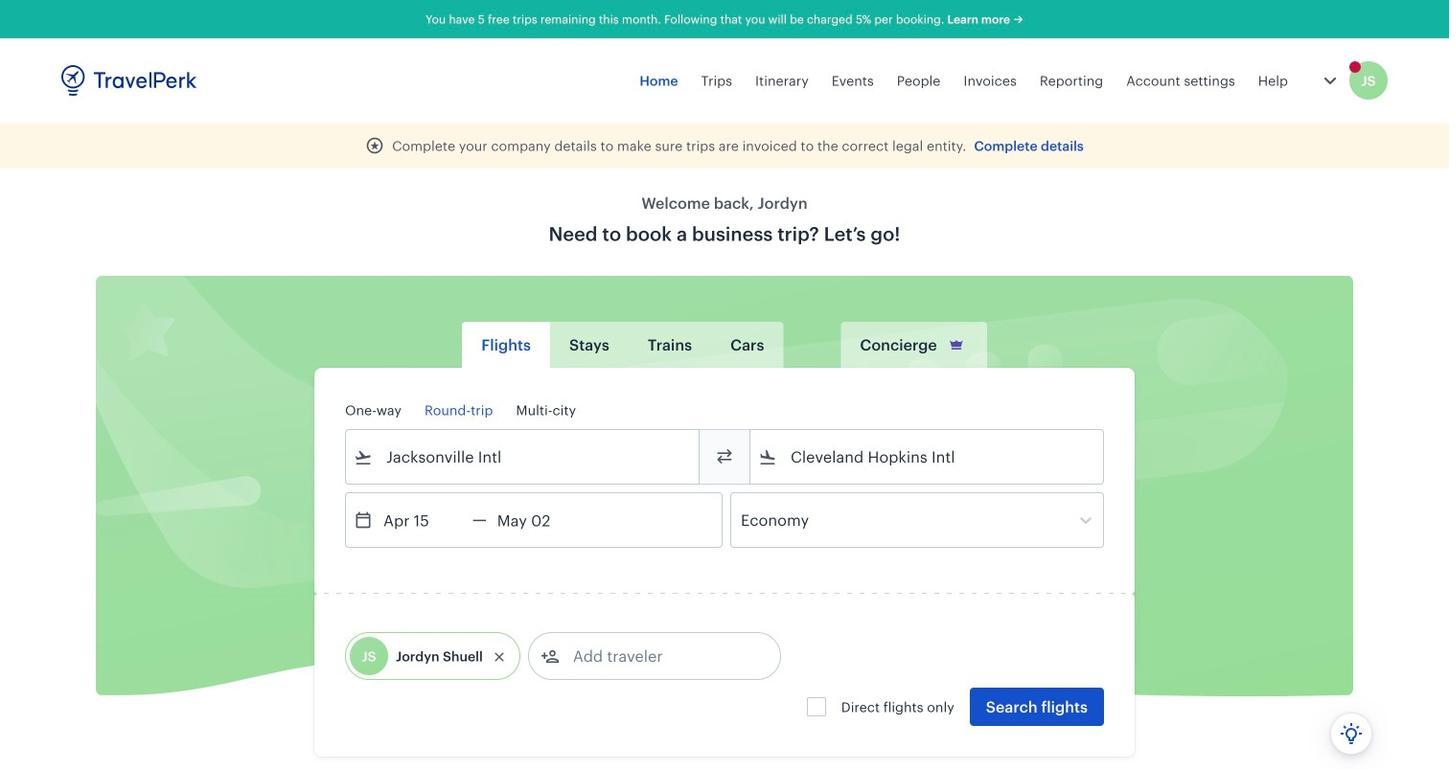 Task type: describe. For each thing, give the bounding box(es) containing it.
To search field
[[778, 442, 1079, 473]]

Add traveler search field
[[560, 642, 759, 672]]

Depart text field
[[373, 494, 473, 548]]

Return text field
[[487, 494, 587, 548]]

From search field
[[373, 442, 674, 473]]



